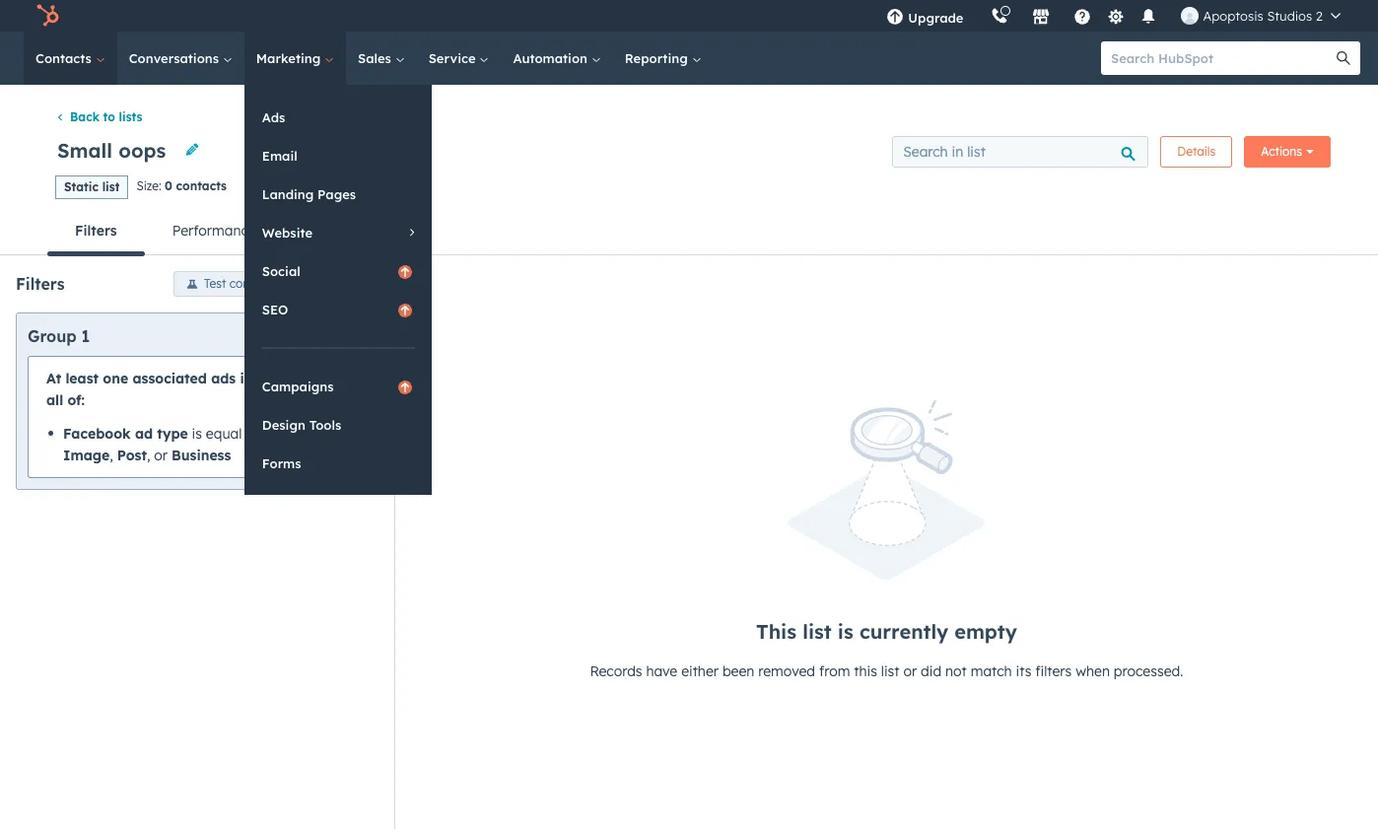 Task type: describe. For each thing, give the bounding box(es) containing it.
website link
[[244, 214, 432, 251]]

marketplaces image
[[1033, 9, 1050, 27]]

business
[[172, 446, 231, 464]]

size: 0 contacts
[[136, 179, 227, 194]]

test
[[204, 276, 226, 291]]

currently
[[860, 619, 948, 644]]

of
[[291, 425, 304, 442]]

navigation inside page section element
[[47, 207, 1331, 257]]

back to lists
[[70, 110, 142, 125]]

2
[[1316, 8, 1323, 24]]

1
[[81, 326, 90, 346]]

ads link
[[244, 99, 432, 136]]

lists
[[119, 110, 142, 125]]

automation link
[[501, 32, 613, 85]]

marketing menu
[[244, 85, 432, 495]]

image
[[63, 446, 110, 464]]

static
[[64, 179, 99, 194]]

menu containing apoptosis studios 2
[[873, 0, 1355, 32]]

list for this
[[803, 619, 832, 644]]

1 vertical spatial filters
[[16, 274, 65, 293]]

calling icon button
[[983, 3, 1017, 29]]

back
[[70, 110, 100, 125]]

of:
[[67, 391, 85, 409]]

at
[[46, 369, 61, 387]]

settings image
[[1107, 8, 1125, 26]]

type
[[157, 425, 188, 442]]

marketing link
[[244, 32, 346, 85]]

website
[[262, 225, 313, 241]]

apoptosis studios 2 button
[[1170, 0, 1353, 32]]

reporting link
[[613, 32, 713, 85]]

forms
[[262, 455, 301, 471]]

page section element
[[0, 85, 1378, 257]]

automation
[[513, 50, 591, 66]]

seo link
[[244, 291, 432, 328]]

ad
[[135, 425, 153, 442]]

marketplaces button
[[1021, 0, 1062, 32]]

size:
[[136, 179, 161, 194]]

when
[[1076, 663, 1110, 681]]

banner inside page section element
[[47, 129, 1331, 174]]

details button
[[1161, 136, 1233, 167]]

facebook ad type is equal to any of image , post , or business
[[63, 425, 304, 464]]

conversations link
[[117, 32, 244, 85]]

group 1
[[28, 326, 90, 346]]

apoptosis studios 2
[[1203, 8, 1323, 24]]

its
[[1016, 663, 1032, 681]]

search button
[[1327, 41, 1361, 75]]

email link
[[244, 137, 432, 175]]

Search HubSpot search field
[[1101, 41, 1343, 75]]

seo
[[262, 302, 288, 317]]

have
[[646, 663, 678, 681]]

contacts link
[[24, 32, 117, 85]]

performance
[[172, 222, 256, 239]]

tara schultz image
[[1182, 7, 1199, 25]]

campaigns link
[[244, 368, 432, 405]]

details
[[1177, 144, 1216, 159]]

filters button
[[47, 207, 145, 257]]

this list is currently empty
[[756, 619, 1017, 644]]

back to lists link
[[55, 110, 142, 125]]

this
[[756, 619, 797, 644]]

removed
[[758, 663, 815, 681]]

notifications image
[[1140, 9, 1158, 27]]

reporting
[[625, 50, 692, 66]]

records
[[590, 663, 642, 681]]

at least one associated ads interaction has all of:
[[46, 369, 344, 409]]

either
[[681, 663, 719, 681]]

performance button
[[145, 207, 284, 254]]

service link
[[417, 32, 501, 85]]

equal
[[206, 425, 242, 442]]

least
[[66, 369, 99, 387]]

social
[[262, 263, 300, 279]]

2 vertical spatial list
[[881, 663, 900, 681]]



Task type: locate. For each thing, give the bounding box(es) containing it.
0 horizontal spatial or
[[154, 446, 168, 464]]

design
[[262, 417, 305, 433]]

processed.
[[1114, 663, 1184, 681]]

ads
[[262, 109, 285, 125]]

1 vertical spatial or
[[904, 663, 917, 681]]

contact
[[229, 276, 272, 291]]

all
[[46, 391, 63, 409]]

menu item
[[977, 0, 981, 32]]

design tools link
[[244, 406, 432, 444]]

this
[[854, 663, 877, 681]]

contacts
[[35, 50, 95, 66]]

to left lists
[[103, 110, 115, 125]]

1 horizontal spatial or
[[904, 663, 917, 681]]

hubspot image
[[35, 4, 59, 28]]

1 vertical spatial is
[[838, 619, 854, 644]]

landing
[[262, 186, 314, 202]]

settings link
[[1104, 5, 1128, 26]]

ads
[[211, 369, 236, 387]]

filters up group
[[16, 274, 65, 293]]

social link
[[244, 252, 432, 290]]

facebook
[[63, 425, 131, 442]]

is inside the facebook ad type is equal to any of image , post , or business
[[192, 425, 202, 442]]

post
[[117, 446, 147, 464]]

Search in list search field
[[893, 136, 1149, 167]]

is up the from
[[838, 619, 854, 644]]

apoptosis
[[1203, 8, 1264, 24]]

did
[[921, 663, 942, 681]]

0 horizontal spatial filters
[[16, 274, 65, 293]]

, left post
[[110, 446, 113, 464]]

tools
[[309, 417, 341, 433]]

0 horizontal spatial list
[[102, 179, 120, 194]]

help button
[[1066, 0, 1100, 32]]

or down type at the bottom of the page
[[154, 446, 168, 464]]

filters
[[75, 222, 117, 239], [16, 274, 65, 293]]

landing pages
[[262, 186, 356, 202]]

test contact button
[[174, 271, 285, 296]]

or left did
[[904, 663, 917, 681]]

1 horizontal spatial is
[[838, 619, 854, 644]]

1 vertical spatial list
[[803, 619, 832, 644]]

2 , from the left
[[147, 446, 150, 464]]

interaction
[[240, 369, 316, 387]]

not
[[945, 663, 967, 681]]

1 , from the left
[[110, 446, 113, 464]]

actions button
[[1245, 136, 1331, 167]]

associated
[[133, 369, 207, 387]]

0 horizontal spatial ,
[[110, 446, 113, 464]]

banner
[[47, 129, 1331, 174]]

to inside page section element
[[103, 110, 115, 125]]

navigation
[[47, 207, 1331, 257]]

0 vertical spatial or
[[154, 446, 168, 464]]

calling icon image
[[991, 8, 1009, 26]]

design tools
[[262, 417, 341, 433]]

actions
[[1261, 144, 1302, 159]]

landing pages link
[[244, 175, 432, 213]]

any
[[263, 425, 287, 442]]

to
[[103, 110, 115, 125], [246, 425, 259, 442]]

upgrade image
[[887, 9, 904, 27]]

0 vertical spatial is
[[192, 425, 202, 442]]

studios
[[1267, 8, 1312, 24]]

, down ad
[[147, 446, 150, 464]]

list for static
[[102, 179, 120, 194]]

menu
[[873, 0, 1355, 32]]

is
[[192, 425, 202, 442], [838, 619, 854, 644]]

campaigns
[[262, 379, 334, 394]]

0 horizontal spatial is
[[192, 425, 202, 442]]

list
[[102, 179, 120, 194], [803, 619, 832, 644], [881, 663, 900, 681]]

sales link
[[346, 32, 417, 85]]

list inside page section element
[[102, 179, 120, 194]]

1 horizontal spatial filters
[[75, 222, 117, 239]]

1 vertical spatial to
[[246, 425, 259, 442]]

marketing
[[256, 50, 324, 66]]

1 horizontal spatial list
[[803, 619, 832, 644]]

0 vertical spatial to
[[103, 110, 115, 125]]

1 horizontal spatial to
[[246, 425, 259, 442]]

0 vertical spatial list
[[102, 179, 120, 194]]

conversations
[[129, 50, 223, 66]]

forms link
[[244, 445, 432, 482]]

sales
[[358, 50, 395, 66]]

one
[[103, 369, 128, 387]]

banner containing details
[[47, 129, 1331, 174]]

has
[[320, 369, 344, 387]]

help image
[[1074, 9, 1092, 27]]

upgrade
[[908, 10, 964, 26]]

filters
[[1036, 663, 1072, 681]]

to left any
[[246, 425, 259, 442]]

,
[[110, 446, 113, 464], [147, 446, 150, 464]]

2 horizontal spatial list
[[881, 663, 900, 681]]

test contact
[[204, 276, 272, 291]]

navigation containing filters
[[47, 207, 1331, 257]]

service
[[429, 50, 480, 66]]

search image
[[1337, 51, 1351, 65]]

0 horizontal spatial to
[[103, 110, 115, 125]]

static list
[[64, 179, 120, 194]]

to inside the facebook ad type is equal to any of image , post , or business
[[246, 425, 259, 442]]

hubspot link
[[24, 4, 74, 28]]

1 horizontal spatial ,
[[147, 446, 150, 464]]

0
[[165, 179, 172, 194]]

been
[[723, 663, 755, 681]]

List name field
[[55, 137, 173, 164]]

records have either been removed from this list or did not match its filters when processed.
[[590, 663, 1184, 681]]

empty
[[955, 619, 1017, 644]]

filters down static list
[[75, 222, 117, 239]]

contacts
[[176, 179, 227, 194]]

match
[[971, 663, 1012, 681]]

group
[[28, 326, 77, 346]]

email
[[262, 148, 298, 164]]

0 vertical spatial filters
[[75, 222, 117, 239]]

notifications button
[[1132, 0, 1166, 32]]

or inside the facebook ad type is equal to any of image , post , or business
[[154, 446, 168, 464]]

from
[[819, 663, 850, 681]]

pages
[[318, 186, 356, 202]]

is up business
[[192, 425, 202, 442]]

filters inside "button"
[[75, 222, 117, 239]]



Task type: vqa. For each thing, say whether or not it's contained in the screenshot.
Add
no



